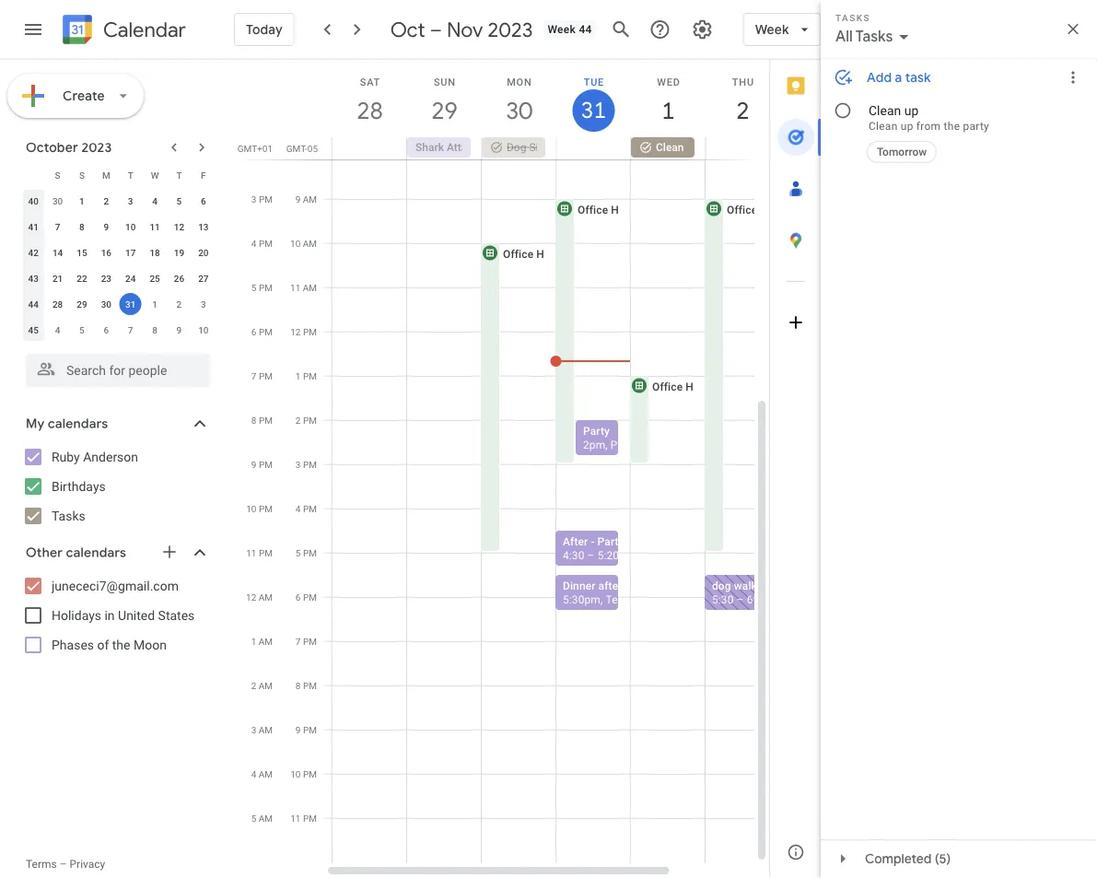 Task type: describe. For each thing, give the bounding box(es) containing it.
25 element
[[144, 267, 166, 289]]

45
[[28, 324, 39, 335]]

w
[[151, 170, 159, 181]]

october 2023
[[26, 139, 112, 156]]

28 element
[[47, 293, 69, 315]]

1 vertical spatial 8 pm
[[296, 680, 317, 691]]

, for 2pm
[[606, 438, 608, 451]]

week for week 44
[[548, 23, 576, 36]]

tasks
[[52, 508, 85, 523]]

0 horizontal spatial 9 pm
[[251, 459, 273, 470]]

1 for 1 am
[[251, 636, 256, 647]]

main drawer image
[[22, 18, 44, 41]]

m
[[102, 170, 110, 181]]

0 horizontal spatial 4 pm
[[251, 238, 273, 249]]

5:30
[[712, 593, 734, 606]]

calendars for other calendars
[[66, 544, 126, 561]]

4 am
[[251, 768, 273, 779]]

birthdays
[[52, 479, 106, 494]]

1 horizontal spatial 11 pm
[[290, 813, 317, 824]]

42
[[28, 247, 39, 258]]

1 am
[[251, 636, 273, 647]]

thu 2
[[732, 76, 754, 126]]

am for 9 am
[[303, 193, 317, 205]]

the for after
[[625, 579, 641, 592]]

after
[[598, 579, 622, 592]]

row group inside october 2023 grid
[[21, 188, 216, 343]]

my calendars
[[26, 416, 108, 432]]

am for 3 am
[[259, 724, 273, 735]]

22 element
[[71, 267, 93, 289]]

28 link
[[349, 89, 391, 132]]

17
[[125, 247, 136, 258]]

6 left the 12 pm
[[251, 326, 257, 337]]

19 element
[[168, 241, 190, 263]]

clean up button
[[631, 137, 699, 158]]

Search for people text field
[[37, 354, 199, 387]]

29 element
[[71, 293, 93, 315]]

3 down gmt+01
[[251, 193, 257, 205]]

24
[[125, 273, 136, 284]]

11 am
[[290, 282, 317, 293]]

after - party 4:30 – 5:20pm
[[563, 535, 635, 562]]

41
[[28, 221, 39, 232]]

21
[[52, 273, 63, 284]]

2 am
[[251, 680, 273, 691]]

29 link
[[423, 89, 466, 132]]

terms – privacy
[[26, 858, 105, 871]]

1 right september 30 element
[[79, 195, 85, 206]]

1 link
[[647, 89, 690, 132]]

row containing 44
[[21, 291, 216, 317]]

row containing 42
[[21, 240, 216, 265]]

2 s from the left
[[79, 170, 85, 181]]

november 8 element
[[144, 319, 166, 341]]

10 inside november 10 element
[[198, 324, 209, 335]]

1 s from the left
[[55, 170, 60, 181]]

dinner
[[563, 579, 596, 592]]

wed 1
[[657, 76, 681, 126]]

21 element
[[47, 267, 69, 289]]

privacy link
[[70, 858, 105, 871]]

2 t from the left
[[176, 170, 182, 181]]

14
[[52, 247, 63, 258]]

after-
[[644, 579, 672, 592]]

1 for 1 pm
[[296, 370, 301, 381]]

junececi7@gmail.com
[[52, 578, 179, 593]]

november 3 element
[[192, 293, 214, 315]]

– inside dog walk! 5:30 – 6:20pm
[[737, 593, 744, 606]]

terms link
[[26, 858, 57, 871]]

0 vertical spatial party
[[583, 424, 610, 437]]

18
[[150, 247, 160, 258]]

november 6 element
[[95, 319, 117, 341]]

19
[[174, 247, 184, 258]]

10 am
[[290, 238, 317, 249]]

1 for november 1 element
[[152, 299, 157, 310]]

my
[[26, 416, 45, 432]]

12 for 12 am
[[246, 591, 256, 603]]

sat 28
[[356, 76, 382, 126]]

3 down "1 pm"
[[296, 459, 301, 470]]

27
[[198, 273, 209, 284]]

other calendars button
[[4, 538, 228, 568]]

5 am
[[251, 813, 273, 824]]

the for of
[[112, 637, 130, 652]]

7 left november 8 element
[[128, 324, 133, 335]]

16
[[101, 247, 111, 258]]

dog
[[712, 579, 731, 592]]

row containing 41
[[21, 214, 216, 240]]

2 left gmt-
[[251, 149, 257, 160]]

10 up 11 am
[[290, 238, 301, 249]]

holidays
[[52, 608, 101, 623]]

11 up 12 am
[[246, 547, 257, 558]]

am for 12 am
[[259, 591, 273, 603]]

31 link
[[573, 89, 615, 132]]

2 down m
[[104, 195, 109, 206]]

3 right november 2 'element'
[[201, 299, 206, 310]]

oct – nov 2023
[[390, 17, 533, 42]]

10 inside 10 element
[[125, 221, 136, 232]]

6 right 12 am
[[296, 591, 301, 603]]

0 horizontal spatial 6 pm
[[251, 326, 273, 337]]

29 inside october 2023 grid
[[77, 299, 87, 310]]

10 right 4 am
[[290, 768, 301, 779]]

anderson
[[83, 449, 138, 464]]

0 horizontal spatial 3 pm
[[251, 193, 273, 205]]

dog
[[507, 141, 526, 154]]

today
[[246, 21, 283, 38]]

2 inside thu 2
[[735, 95, 748, 126]]

gmt-05
[[286, 143, 318, 154]]

tab list inside 'side panel' section
[[770, 60, 822, 826]]

grid containing 28
[[236, 0, 856, 878]]

calendar
[[103, 17, 186, 43]]

12 for 12
[[174, 221, 184, 232]]

15 element
[[71, 241, 93, 263]]

5:30pm ,
[[563, 593, 606, 606]]

phases of the moon
[[52, 637, 167, 652]]

sat
[[360, 76, 381, 88]]

30 for september 30 element
[[52, 195, 63, 206]]

clean
[[656, 141, 684, 154]]

ruby anderson
[[52, 449, 138, 464]]

clean up
[[656, 141, 699, 154]]

11 down 10 am
[[290, 282, 301, 293]]

1 office hours remade cell from the left
[[480, 0, 611, 863]]

20 element
[[192, 241, 214, 263]]

dog sitting button
[[482, 137, 561, 158]]

13
[[198, 221, 209, 232]]

am for 8 am
[[303, 149, 317, 160]]

2 down "1 pm"
[[296, 415, 301, 426]]

my calendars button
[[4, 409, 228, 439]]

30 for 30 element
[[101, 299, 111, 310]]

40
[[28, 195, 39, 206]]

week 44
[[548, 23, 592, 36]]

23
[[101, 273, 111, 284]]

gmt-
[[286, 143, 308, 154]]

november 4 element
[[47, 319, 69, 341]]

31 inside cell
[[125, 299, 136, 310]]

row containing 43
[[21, 265, 216, 291]]

5:30pm
[[563, 593, 601, 606]]

walk!
[[734, 579, 760, 592]]

0 vertical spatial 8 pm
[[251, 415, 273, 426]]

am for 4 am
[[259, 768, 273, 779]]

18 element
[[144, 241, 166, 263]]

1 t from the left
[[128, 170, 133, 181]]

october
[[26, 139, 78, 156]]

6 left november 7 element
[[104, 324, 109, 335]]

5:20pm
[[598, 549, 635, 562]]

26
[[174, 273, 184, 284]]

dinner after the after-party
[[563, 579, 698, 592]]

oct
[[390, 17, 425, 42]]

0 horizontal spatial 10 pm
[[246, 503, 273, 514]]

september 30 element
[[47, 190, 69, 212]]

10 element
[[119, 216, 142, 238]]



Task type: locate. For each thing, give the bounding box(es) containing it.
– down the -
[[587, 549, 595, 562]]

2 pm left gmt-
[[251, 149, 273, 160]]

11 right 10 element
[[150, 221, 160, 232]]

6 up 13 element
[[201, 195, 206, 206]]

12 down 11 am
[[290, 326, 301, 337]]

1 vertical spatial 10 pm
[[290, 768, 317, 779]]

11 pm
[[246, 547, 273, 558], [290, 813, 317, 824]]

2 horizontal spatial 30
[[505, 95, 531, 126]]

am for 10 am
[[303, 238, 317, 249]]

7 right 1 am at the left of the page
[[296, 636, 301, 647]]

am for 2 am
[[259, 680, 273, 691]]

0 horizontal spatial 31
[[125, 299, 136, 310]]

am down 3 am
[[259, 768, 273, 779]]

10 up 12 am
[[246, 503, 257, 514]]

3 pm down "1 pm"
[[296, 459, 317, 470]]

1 right 31, today element
[[152, 299, 157, 310]]

8
[[295, 149, 301, 160], [79, 221, 85, 232], [152, 324, 157, 335], [251, 415, 257, 426], [296, 680, 301, 691]]

dog sitting
[[507, 141, 561, 154]]

-
[[591, 535, 595, 548]]

, for 5:30pm
[[601, 593, 603, 606]]

30 inside september 30 element
[[52, 195, 63, 206]]

17 element
[[119, 241, 142, 263]]

0 horizontal spatial 2023
[[81, 139, 112, 156]]

28 inside october 2023 grid
[[52, 299, 63, 310]]

sitting
[[529, 141, 561, 154]]

27 element
[[192, 267, 214, 289]]

1 horizontal spatial 7 pm
[[296, 636, 317, 647]]

3 am
[[251, 724, 273, 735]]

29 down sun
[[430, 95, 457, 126]]

12 pm
[[290, 326, 317, 337]]

1 horizontal spatial 12
[[246, 591, 256, 603]]

november 10 element
[[192, 319, 214, 341]]

grid
[[236, 0, 856, 878]]

2 pm
[[251, 149, 273, 160], [296, 415, 317, 426]]

1 horizontal spatial 8 pm
[[296, 680, 317, 691]]

30 right 29 element
[[101, 299, 111, 310]]

t right w
[[176, 170, 182, 181]]

am up 2 am
[[259, 636, 273, 647]]

other calendars list
[[4, 571, 228, 660]]

14 element
[[47, 241, 69, 263]]

calendars up ruby
[[48, 416, 108, 432]]

1 vertical spatial 4 pm
[[296, 503, 317, 514]]

0 vertical spatial 28
[[356, 95, 382, 126]]

side panel section
[[769, 60, 822, 878]]

am for 11 am
[[303, 282, 317, 293]]

moon
[[134, 637, 167, 652]]

november 5 element
[[71, 319, 93, 341]]

1 down wed
[[661, 95, 674, 126]]

30 inside mon 30
[[505, 95, 531, 126]]

12 am
[[246, 591, 273, 603]]

10 pm up 12 am
[[246, 503, 273, 514]]

calendars up junececi7@gmail.com
[[66, 544, 126, 561]]

t right m
[[128, 170, 133, 181]]

october 2023 grid
[[18, 162, 216, 343]]

28 down sat
[[356, 95, 382, 126]]

0 vertical spatial calendars
[[48, 416, 108, 432]]

31 cell
[[118, 291, 143, 317]]

row group containing 40
[[21, 188, 216, 343]]

1 pm
[[296, 370, 317, 381]]

1 horizontal spatial 29
[[430, 95, 457, 126]]

the
[[625, 579, 641, 592], [112, 637, 130, 652]]

2 vertical spatial 12
[[246, 591, 256, 603]]

11 inside 11 element
[[150, 221, 160, 232]]

1 vertical spatial 28
[[52, 299, 63, 310]]

11 pm up 12 am
[[246, 547, 273, 558]]

3 down 2 am
[[251, 724, 256, 735]]

0 vertical spatial 3 pm
[[251, 193, 273, 205]]

row containing dog sitting
[[324, 137, 856, 159]]

tab list
[[770, 60, 822, 826]]

1 horizontal spatial 31
[[580, 96, 605, 125]]

44 left 28 element
[[28, 299, 39, 310]]

am down 1 am at the left of the page
[[259, 680, 273, 691]]

2 horizontal spatial 12
[[290, 326, 301, 337]]

after
[[563, 535, 588, 548]]

9 am
[[295, 193, 317, 205]]

7 pm
[[251, 370, 273, 381], [296, 636, 317, 647]]

12
[[174, 221, 184, 232], [290, 326, 301, 337], [246, 591, 256, 603]]

november 7 element
[[119, 319, 142, 341]]

26 element
[[168, 267, 190, 289]]

30 down mon
[[505, 95, 531, 126]]

0 horizontal spatial s
[[55, 170, 60, 181]]

10 left 11 element
[[125, 221, 136, 232]]

0 horizontal spatial 2 pm
[[251, 149, 273, 160]]

row containing office hours remade
[[324, 0, 855, 863]]

am up "9 am"
[[303, 149, 317, 160]]

1 vertical spatial 7 pm
[[296, 636, 317, 647]]

united
[[118, 608, 155, 623]]

6:20pm
[[747, 593, 785, 606]]

0 horizontal spatial 11 pm
[[246, 547, 273, 558]]

– down the walk!
[[737, 593, 744, 606]]

am for 1 am
[[259, 636, 273, 647]]

1 horizontal spatial s
[[79, 170, 85, 181]]

t
[[128, 170, 133, 181], [176, 170, 182, 181]]

0 vertical spatial 11 pm
[[246, 547, 273, 558]]

phases
[[52, 637, 94, 652]]

29 right 28 element
[[77, 299, 87, 310]]

s
[[55, 170, 60, 181], [79, 170, 85, 181]]

mon
[[507, 76, 532, 88]]

gmt+01
[[237, 143, 273, 154]]

7 pm left "1 pm"
[[251, 370, 273, 381]]

0 horizontal spatial week
[[548, 23, 576, 36]]

31, today element
[[119, 293, 142, 315]]

1 vertical spatial the
[[112, 637, 130, 652]]

1 horizontal spatial 44
[[579, 23, 592, 36]]

2 right november 1 element
[[177, 299, 182, 310]]

11
[[150, 221, 160, 232], [290, 282, 301, 293], [246, 547, 257, 558], [290, 813, 301, 824]]

week button
[[743, 7, 821, 52]]

12 element
[[168, 216, 190, 238]]

22
[[77, 273, 87, 284]]

2 vertical spatial 30
[[101, 299, 111, 310]]

1 vertical spatial 44
[[28, 299, 39, 310]]

7
[[55, 221, 60, 232], [128, 324, 133, 335], [251, 370, 257, 381], [296, 636, 301, 647]]

16 element
[[95, 241, 117, 263]]

– inside after - party 4:30 – 5:20pm
[[587, 549, 595, 562]]

1 down 12 am
[[251, 636, 256, 647]]

2 down 1 am at the left of the page
[[251, 680, 256, 691]]

the inside row
[[625, 579, 641, 592]]

2 office hours remade cell from the left
[[629, 0, 760, 863]]

7 right "41"
[[55, 221, 60, 232]]

1 vertical spatial 30
[[52, 195, 63, 206]]

add other calendars image
[[160, 543, 179, 561]]

12 inside 12 element
[[174, 221, 184, 232]]

31 inside grid
[[580, 96, 605, 125]]

3 up 10 element
[[128, 195, 133, 206]]

party up 2pm ,
[[583, 424, 610, 437]]

sun
[[434, 76, 456, 88]]

28 inside grid
[[356, 95, 382, 126]]

row containing s
[[21, 162, 216, 188]]

office hours remade cell
[[480, 0, 611, 863], [629, 0, 760, 863]]

1 horizontal spatial t
[[176, 170, 182, 181]]

0 vertical spatial 12
[[174, 221, 184, 232]]

13 element
[[192, 216, 214, 238]]

other calendars
[[26, 544, 126, 561]]

–
[[430, 17, 442, 42], [587, 549, 595, 562], [737, 593, 744, 606], [60, 858, 67, 871]]

november 1 element
[[144, 293, 166, 315]]

44 inside october 2023 grid
[[28, 299, 39, 310]]

the right of
[[112, 637, 130, 652]]

2pm ,
[[583, 438, 611, 451]]

1 inside wed 1
[[661, 95, 674, 126]]

wed
[[657, 76, 681, 88]]

30 element
[[95, 293, 117, 315]]

1 horizontal spatial 9 pm
[[296, 724, 317, 735]]

my calendars list
[[4, 442, 228, 531]]

43
[[28, 273, 39, 284]]

0 vertical spatial 29
[[430, 95, 457, 126]]

6 pm
[[251, 326, 273, 337], [296, 591, 317, 603]]

row containing 40
[[21, 188, 216, 214]]

1 vertical spatial 29
[[77, 299, 87, 310]]

november 2 element
[[168, 293, 190, 315]]

0 horizontal spatial 5 pm
[[251, 282, 273, 293]]

11 right 5 am
[[290, 813, 301, 824]]

terms
[[26, 858, 57, 871]]

ruby
[[52, 449, 80, 464]]

0 vertical spatial ,
[[606, 438, 608, 451]]

1 vertical spatial 5 pm
[[296, 547, 317, 558]]

3 pm
[[251, 193, 273, 205], [296, 459, 317, 470]]

party up 5:20pm
[[598, 535, 624, 548]]

of
[[97, 637, 109, 652]]

6 pm right 12 am
[[296, 591, 317, 603]]

– right oct at the top left
[[430, 17, 442, 42]]

1 vertical spatial 11 pm
[[290, 813, 317, 824]]

0 horizontal spatial 7 pm
[[251, 370, 273, 381]]

2023 up m
[[81, 139, 112, 156]]

november 9 element
[[168, 319, 190, 341]]

row
[[324, 0, 855, 863], [324, 137, 856, 159], [21, 162, 216, 188], [21, 188, 216, 214], [21, 214, 216, 240], [21, 240, 216, 265], [21, 265, 216, 291], [21, 291, 216, 317], [21, 317, 216, 343]]

s up september 30 element
[[55, 170, 60, 181]]

30 link
[[498, 89, 540, 132]]

11 pm right 5 am
[[290, 813, 317, 824]]

5 pm
[[251, 282, 273, 293], [296, 547, 317, 558]]

10 pm right 4 am
[[290, 768, 317, 779]]

0 horizontal spatial 12
[[174, 221, 184, 232]]

– right terms link
[[60, 858, 67, 871]]

1 vertical spatial 12
[[290, 326, 301, 337]]

am
[[303, 149, 317, 160], [303, 193, 317, 205], [303, 238, 317, 249], [303, 282, 317, 293], [259, 591, 273, 603], [259, 636, 273, 647], [259, 680, 273, 691], [259, 724, 273, 735], [259, 768, 273, 779], [259, 813, 273, 824]]

am for 5 am
[[259, 813, 273, 824]]

1 vertical spatial 3 pm
[[296, 459, 317, 470]]

4:30
[[563, 549, 585, 562]]

0 vertical spatial 30
[[505, 95, 531, 126]]

8 am
[[295, 149, 317, 160]]

30 inside 30 element
[[101, 299, 111, 310]]

am down 8 am
[[303, 193, 317, 205]]

up
[[687, 141, 699, 154]]

1 horizontal spatial office hours remade cell
[[629, 0, 760, 863]]

mon 30
[[505, 76, 532, 126]]

20
[[198, 247, 209, 258]]

1 vertical spatial 9 pm
[[296, 724, 317, 735]]

holidays in united states
[[52, 608, 195, 623]]

4 pm
[[251, 238, 273, 249], [296, 503, 317, 514]]

23 element
[[95, 267, 117, 289]]

1 horizontal spatial 28
[[356, 95, 382, 126]]

1 horizontal spatial 30
[[101, 299, 111, 310]]

1 horizontal spatial the
[[625, 579, 641, 592]]

the right 'after'
[[625, 579, 641, 592]]

2 link
[[722, 89, 764, 132]]

30 right "40"
[[52, 195, 63, 206]]

1 horizontal spatial 10 pm
[[290, 768, 317, 779]]

1 vertical spatial 6 pm
[[296, 591, 317, 603]]

0 vertical spatial 2 pm
[[251, 149, 273, 160]]

44 up tue
[[579, 23, 592, 36]]

0 horizontal spatial 30
[[52, 195, 63, 206]]

1 horizontal spatial 6 pm
[[296, 591, 317, 603]]

9
[[295, 193, 301, 205], [104, 221, 109, 232], [177, 324, 182, 335], [251, 459, 257, 470], [296, 724, 301, 735]]

create button
[[7, 74, 144, 118]]

in
[[105, 608, 115, 623]]

am down "9 am"
[[303, 238, 317, 249]]

2
[[735, 95, 748, 126], [251, 149, 257, 160], [104, 195, 109, 206], [177, 299, 182, 310], [296, 415, 301, 426], [251, 680, 256, 691]]

1 down the 12 pm
[[296, 370, 301, 381]]

0 horizontal spatial 44
[[28, 299, 39, 310]]

remade
[[644, 203, 685, 216], [794, 203, 835, 216], [570, 247, 611, 260], [719, 380, 760, 393]]

0 vertical spatial 44
[[579, 23, 592, 36]]

24 element
[[119, 267, 142, 289]]

sun 29
[[430, 76, 457, 126]]

0 horizontal spatial office hours remade cell
[[480, 0, 611, 863]]

0 vertical spatial 5 pm
[[251, 282, 273, 293]]

4
[[152, 195, 157, 206], [251, 238, 257, 249], [55, 324, 60, 335], [296, 503, 301, 514], [251, 768, 256, 779]]

2023 right nov
[[488, 17, 533, 42]]

1 vertical spatial calendars
[[66, 544, 126, 561]]

am down 2 am
[[259, 724, 273, 735]]

0 horizontal spatial 29
[[77, 299, 87, 310]]

1 vertical spatial party
[[598, 535, 624, 548]]

2pm
[[583, 438, 606, 451]]

25
[[150, 273, 160, 284]]

1 horizontal spatial 4 pm
[[296, 503, 317, 514]]

2 down thu
[[735, 95, 748, 126]]

12 up 1 am at the left of the page
[[246, 591, 256, 603]]

week inside dropdown button
[[755, 21, 789, 38]]

0 vertical spatial 6 pm
[[251, 326, 273, 337]]

calendar heading
[[100, 17, 186, 43]]

31 down tue
[[580, 96, 605, 125]]

party
[[672, 579, 698, 592]]

create
[[63, 88, 105, 104]]

0 vertical spatial 10 pm
[[246, 503, 273, 514]]

6 pm left the 12 pm
[[251, 326, 273, 337]]

0 horizontal spatial 28
[[52, 299, 63, 310]]

1 vertical spatial 31
[[125, 299, 136, 310]]

row containing 45
[[21, 317, 216, 343]]

None search field
[[0, 346, 228, 387]]

calendars
[[48, 416, 108, 432], [66, 544, 126, 561]]

week for week
[[755, 21, 789, 38]]

dog walk! 5:30 – 6:20pm
[[712, 579, 785, 606]]

0 vertical spatial 9 pm
[[251, 459, 273, 470]]

12 for 12 pm
[[290, 326, 301, 337]]

2 inside 'element'
[[177, 299, 182, 310]]

office hours remade button
[[555, 198, 685, 464], [704, 198, 835, 553], [480, 242, 611, 553], [629, 375, 760, 464]]

7 pm right 1 am at the left of the page
[[296, 636, 317, 647]]

0 vertical spatial 4 pm
[[251, 238, 273, 249]]

s left m
[[79, 170, 85, 181]]

office hours remade
[[578, 203, 685, 216], [727, 203, 835, 216], [503, 247, 611, 260], [652, 380, 760, 393]]

hours
[[611, 203, 641, 216], [760, 203, 791, 216], [536, 247, 567, 260], [686, 380, 716, 393]]

1 vertical spatial 2023
[[81, 139, 112, 156]]

31 right 30 element
[[125, 299, 136, 310]]

am up 1 am at the left of the page
[[259, 591, 273, 603]]

1 horizontal spatial 5 pm
[[296, 547, 317, 558]]

28 left 29 element
[[52, 299, 63, 310]]

calendar element
[[59, 11, 186, 52]]

row group
[[21, 188, 216, 343]]

f
[[201, 170, 206, 181]]

the inside other calendars list
[[112, 637, 130, 652]]

0 horizontal spatial the
[[112, 637, 130, 652]]

9 pm
[[251, 459, 273, 470], [296, 724, 317, 735]]

party
[[583, 424, 610, 437], [598, 535, 624, 548]]

am up the 12 pm
[[303, 282, 317, 293]]

1 vertical spatial 2 pm
[[296, 415, 317, 426]]

1 vertical spatial ,
[[601, 593, 603, 606]]

10 right november 9 element
[[198, 324, 209, 335]]

nov
[[447, 17, 483, 42]]

0 vertical spatial 31
[[580, 96, 605, 125]]

0 horizontal spatial t
[[128, 170, 133, 181]]

week
[[755, 21, 789, 38], [548, 23, 576, 36]]

1 horizontal spatial 2 pm
[[296, 415, 317, 426]]

cell
[[333, 0, 407, 863], [407, 0, 482, 863], [550, 0, 698, 863], [704, 0, 835, 863], [333, 137, 407, 159], [556, 137, 631, 159], [706, 137, 780, 159]]

1 horizontal spatial week
[[755, 21, 789, 38]]

party inside after - party 4:30 – 5:20pm
[[598, 535, 624, 548]]

calendars for my calendars
[[48, 416, 108, 432]]

1 horizontal spatial 2023
[[488, 17, 533, 42]]

0 horizontal spatial 8 pm
[[251, 415, 273, 426]]

7 left "1 pm"
[[251, 370, 257, 381]]

15
[[77, 247, 87, 258]]

settings menu image
[[692, 18, 714, 41]]

3 pm left "9 am"
[[251, 193, 273, 205]]

2 pm down "1 pm"
[[296, 415, 317, 426]]

0 vertical spatial the
[[625, 579, 641, 592]]

6
[[201, 195, 206, 206], [104, 324, 109, 335], [251, 326, 257, 337], [296, 591, 301, 603]]

am down 4 am
[[259, 813, 273, 824]]

12 right 11 element
[[174, 221, 184, 232]]

today button
[[234, 7, 295, 52]]

0 vertical spatial 7 pm
[[251, 370, 273, 381]]

0 vertical spatial 2023
[[488, 17, 533, 42]]

0 horizontal spatial ,
[[601, 593, 603, 606]]

11 element
[[144, 216, 166, 238]]

1 horizontal spatial ,
[[606, 438, 608, 451]]

1 horizontal spatial 3 pm
[[296, 459, 317, 470]]



Task type: vqa. For each thing, say whether or not it's contained in the screenshot.


